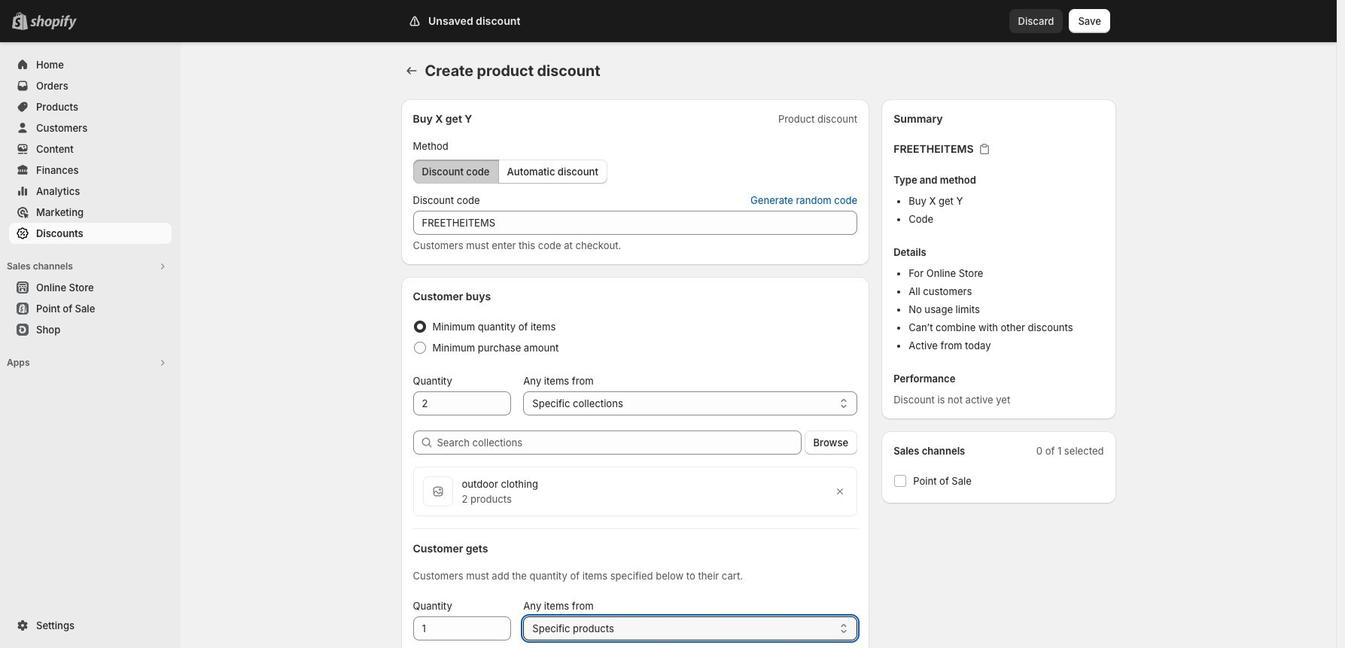 Task type: vqa. For each thing, say whether or not it's contained in the screenshot.
Search collections text box
yes



Task type: describe. For each thing, give the bounding box(es) containing it.
Search collections text field
[[437, 431, 801, 455]]



Task type: locate. For each thing, give the bounding box(es) containing it.
None text field
[[413, 211, 857, 235], [413, 391, 511, 415], [413, 211, 857, 235], [413, 391, 511, 415]]

None text field
[[413, 616, 511, 641]]

shopify image
[[30, 15, 77, 30]]



